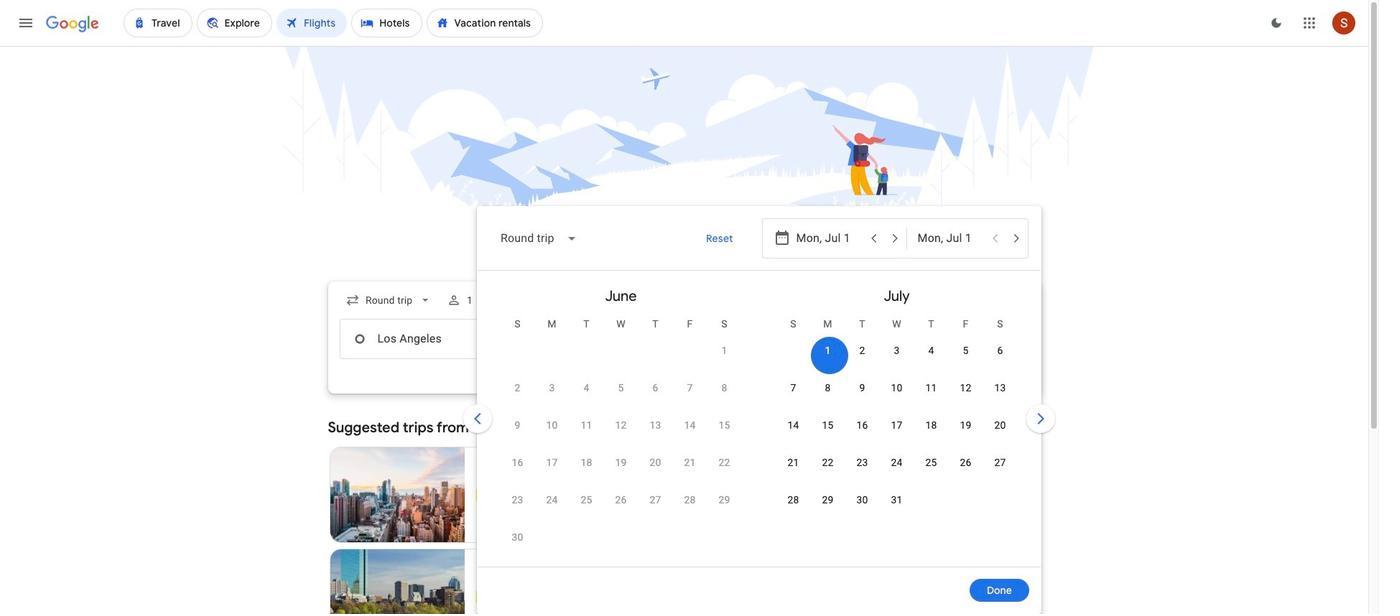 Task type: locate. For each thing, give the bounding box(es) containing it.
sat, jun 22 element
[[719, 456, 731, 470]]

sat, jun 15 element
[[719, 418, 731, 433]]

change appearance image
[[1260, 6, 1294, 40]]

row group
[[483, 277, 759, 565], [759, 277, 1035, 561]]

2 spirit image from the top
[[477, 591, 488, 603]]

fri, jul 19 element
[[961, 418, 972, 433]]

row down the mon, jul 22 element
[[777, 487, 915, 528]]

row
[[811, 331, 1018, 378], [501, 374, 742, 415], [777, 374, 1018, 415], [501, 412, 742, 453], [777, 412, 1018, 453], [501, 449, 742, 490], [777, 449, 1018, 490], [501, 487, 742, 528], [777, 487, 915, 528]]

1 spirit image from the top
[[477, 489, 488, 501]]

row up wed, jul 17 element at the right bottom
[[777, 374, 1018, 415]]

thu, jul 18 element
[[926, 418, 938, 433]]

1 vertical spatial spirit image
[[477, 591, 488, 603]]

mon, jun 24 element
[[547, 493, 558, 507]]

row up wed, jun 26 element
[[501, 449, 742, 490]]

thu, jul 25 element
[[926, 456, 938, 470]]

grid
[[483, 277, 1035, 576]]

thu, jul 4 element
[[929, 344, 935, 358]]

spirit image
[[477, 489, 488, 501], [477, 591, 488, 603]]

sat, jun 1 element
[[722, 344, 728, 358]]

wed, jun 19 element
[[616, 456, 627, 470]]

sat, jul 13 element
[[995, 381, 1007, 395]]

row up wed, jul 31 element
[[777, 449, 1018, 490]]

row up the wed, jun 19 element
[[501, 412, 742, 453]]

Return text field
[[918, 320, 984, 359]]

fri, jul 26 element
[[961, 456, 972, 470]]

None text field
[[340, 319, 542, 359]]

tue, jul 9 element
[[860, 381, 866, 395]]

sun, jul 28 element
[[788, 493, 800, 507]]

tue, jul 23 element
[[857, 456, 869, 470]]

wed, jul 24 element
[[892, 456, 903, 470]]

thu, jun 27 element
[[650, 493, 662, 507]]

sun, jul 14 element
[[788, 418, 800, 433]]

row up the wed, jun 12 element
[[501, 374, 742, 415]]

tue, jun 4 element
[[584, 381, 590, 395]]

sat, jun 8 element
[[722, 381, 728, 395]]

sun, jun 16 element
[[512, 456, 524, 470]]

sun, jun 2 element
[[515, 381, 521, 395]]

sun, jun 23 element
[[512, 493, 524, 507]]

sun, jun 30 element
[[512, 530, 524, 545]]

2 row group from the left
[[759, 277, 1035, 561]]

tue, jun 18 element
[[581, 456, 593, 470]]

0 vertical spatial spirit image
[[477, 489, 488, 501]]

wed, jul 17 element
[[892, 418, 903, 433]]

wed, jul 3 element
[[894, 344, 900, 358]]

sun, jul 7 element
[[791, 381, 797, 395]]

None field
[[489, 221, 589, 256], [340, 287, 438, 313], [489, 221, 589, 256], [340, 287, 438, 313]]

wed, jul 10 element
[[892, 381, 903, 395]]



Task type: describe. For each thing, give the bounding box(es) containing it.
wed, jun 5 element
[[618, 381, 624, 395]]

previous image
[[460, 402, 495, 436]]

mon, jul 8 element
[[825, 381, 831, 395]]

fri, jun 14 element
[[685, 418, 696, 433]]

thu, jun 6 element
[[653, 381, 659, 395]]

fri, jun 28 element
[[685, 493, 696, 507]]

tue, jul 2 element
[[860, 344, 866, 358]]

sun, jun 9 element
[[515, 418, 521, 433]]

suggested trips from los angeles region
[[328, 411, 1041, 614]]

thu, jun 13 element
[[650, 418, 662, 433]]

tue, jun 11 element
[[581, 418, 593, 433]]

sat, jul 27 element
[[995, 456, 1007, 470]]

sat, jun 29 element
[[719, 493, 731, 507]]

fri, jul 5 element
[[963, 344, 969, 358]]

wed, jun 12 element
[[616, 418, 627, 433]]

row down the wed, jun 19 element
[[501, 487, 742, 528]]

wed, jun 26 element
[[616, 493, 627, 507]]

grid inside flight search field
[[483, 277, 1035, 576]]

tue, jul 16 element
[[857, 418, 869, 433]]

1 row group from the left
[[483, 277, 759, 565]]

mon, jul 22 element
[[823, 456, 834, 470]]

mon, jun 10 element
[[547, 418, 558, 433]]

row up wed, jul 24 element
[[777, 412, 1018, 453]]

thu, jul 11 element
[[926, 381, 938, 395]]

mon, jul 1, departure date. element
[[825, 344, 831, 358]]

fri, jun 21 element
[[685, 456, 696, 470]]

mon, jul 29 element
[[823, 493, 834, 507]]

Flight search field
[[317, 206, 1058, 614]]

fri, jul 12 element
[[961, 381, 972, 395]]

thu, jun 20 element
[[650, 456, 662, 470]]

wed, jul 31 element
[[892, 493, 903, 507]]

mon, jul 15 element
[[823, 418, 834, 433]]

sat, jul 20 element
[[995, 418, 1007, 433]]

fri, jun 7 element
[[687, 381, 693, 395]]

Departure text field
[[797, 320, 863, 359]]

tue, jun 25 element
[[581, 493, 593, 507]]

mon, jun 3 element
[[549, 381, 555, 395]]

next image
[[1024, 402, 1058, 436]]

tue, jul 30 element
[[857, 493, 869, 507]]

Departure text field
[[797, 219, 863, 258]]

mon, jun 17 element
[[547, 456, 558, 470]]

sat, jul 6 element
[[998, 344, 1004, 358]]

sun, jul 21 element
[[788, 456, 800, 470]]

Return text field
[[918, 219, 984, 258]]

main menu image
[[17, 14, 34, 32]]

row up thu, jul 11 element at the bottom right of the page
[[811, 331, 1018, 378]]



Task type: vqa. For each thing, say whether or not it's contained in the screenshot.
the left $264
no



